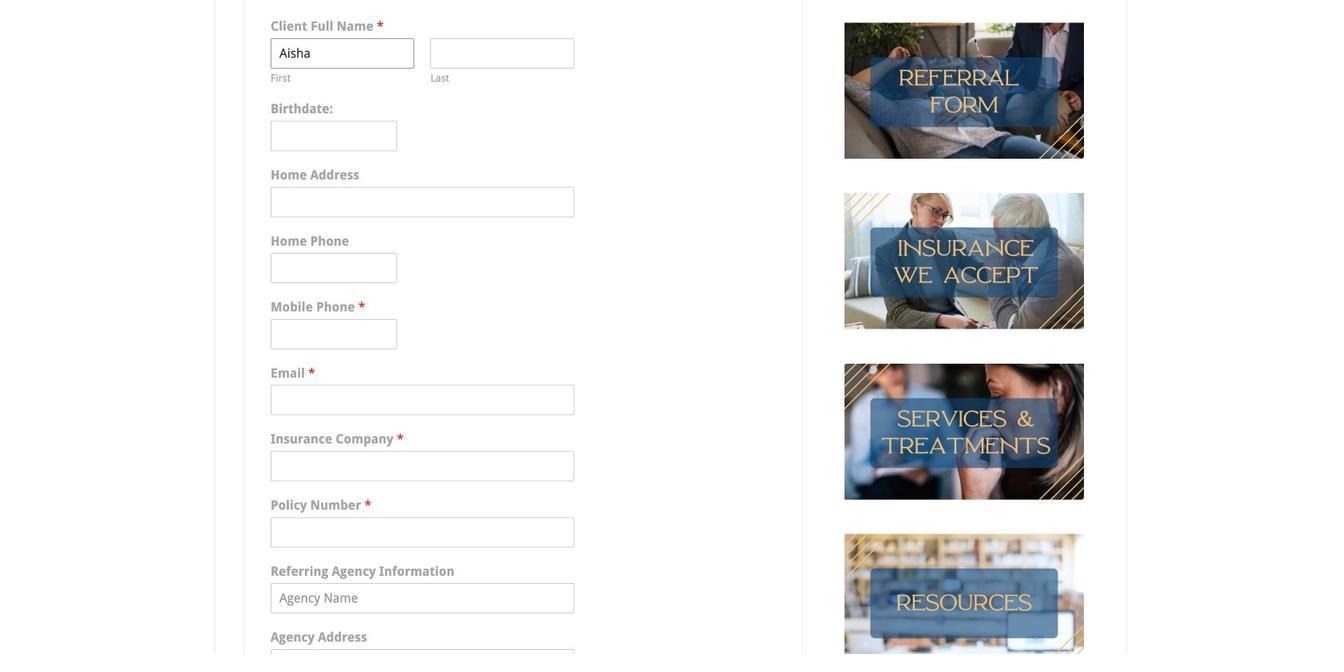Task type: describe. For each thing, give the bounding box(es) containing it.
Agency Name text field
[[271, 584, 574, 614]]



Task type: vqa. For each thing, say whether or not it's contained in the screenshot.
Number Field
yes



Task type: locate. For each thing, give the bounding box(es) containing it.
None email field
[[271, 385, 574, 416]]

None text field
[[271, 38, 415, 69], [431, 38, 574, 69], [271, 187, 574, 217], [271, 452, 574, 482], [271, 38, 415, 69], [431, 38, 574, 69], [271, 187, 574, 217], [271, 452, 574, 482]]

None number field
[[271, 121, 397, 151]]

None text field
[[271, 253, 397, 284], [271, 319, 397, 350], [271, 518, 574, 548], [271, 650, 574, 655], [271, 253, 397, 284], [271, 319, 397, 350], [271, 518, 574, 548], [271, 650, 574, 655]]



